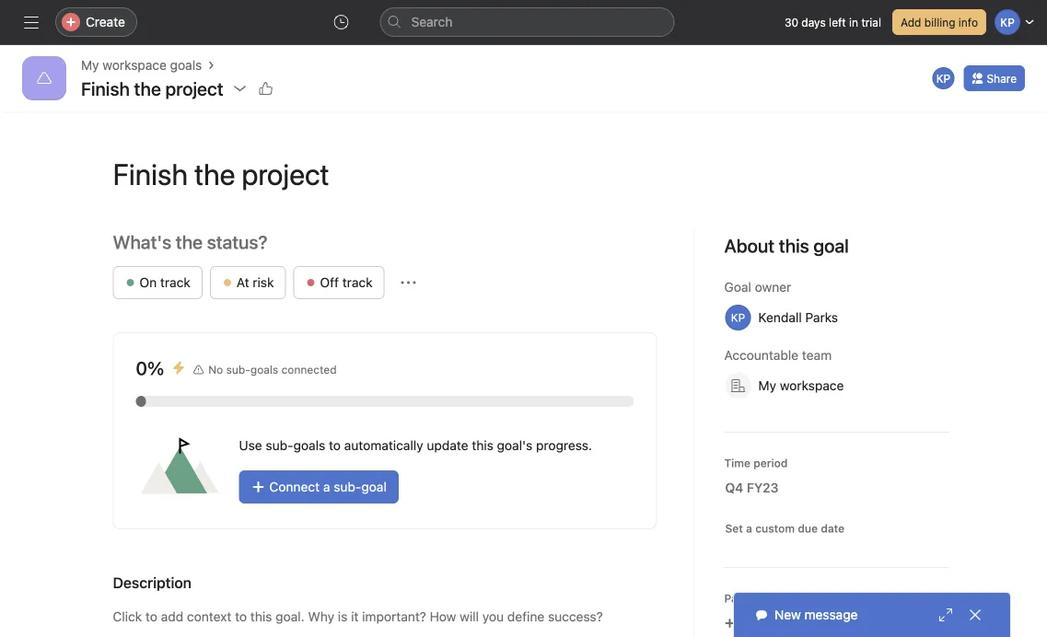 Task type: locate. For each thing, give the bounding box(es) containing it.
connect a parent goal button
[[716, 611, 869, 637]]

connect inside "button"
[[743, 617, 788, 630]]

my inside dropdown button
[[759, 378, 777, 393]]

create
[[86, 14, 125, 29]]

30
[[785, 16, 799, 29]]

track for on track
[[160, 275, 191, 290]]

team
[[802, 348, 832, 363]]

a
[[323, 480, 330, 495], [746, 522, 753, 535], [791, 617, 797, 630]]

connect for connect a parent goal
[[743, 617, 788, 630]]

set a custom due date button
[[721, 520, 850, 538]]

trial
[[862, 16, 882, 29]]

my
[[81, 58, 99, 73], [759, 378, 777, 393]]

1 track from the left
[[160, 275, 191, 290]]

goals left to
[[293, 438, 325, 453]]

due
[[798, 522, 818, 535]]

my up finish
[[81, 58, 99, 73]]

Goal name text field
[[98, 141, 949, 207]]

history image
[[334, 15, 349, 29]]

accountable team
[[725, 348, 832, 363]]

progress.
[[536, 438, 592, 453]]

1 vertical spatial connect
[[743, 617, 788, 630]]

0 vertical spatial goal
[[361, 480, 387, 495]]

workspace up finish the project
[[103, 58, 167, 73]]

my workspace goals
[[81, 58, 202, 73]]

0 horizontal spatial sub-
[[226, 363, 250, 376]]

a right set
[[746, 522, 753, 535]]

track right off at the top left
[[343, 275, 373, 290]]

goals for no sub-goals connected
[[250, 363, 278, 376]]

track right on on the left of page
[[160, 275, 191, 290]]

fy23
[[747, 480, 779, 496]]

connected
[[282, 363, 337, 376]]

2 vertical spatial sub-
[[334, 480, 361, 495]]

0 horizontal spatial goal
[[361, 480, 387, 495]]

time period
[[725, 457, 788, 470]]

2 vertical spatial a
[[791, 617, 797, 630]]

a for parent
[[791, 617, 797, 630]]

track inside on track button
[[160, 275, 191, 290]]

goal down automatically
[[361, 480, 387, 495]]

custom
[[756, 522, 795, 535]]

track
[[160, 275, 191, 290], [343, 275, 373, 290]]

q4 fy23
[[726, 480, 779, 496]]

my workspace button
[[717, 369, 875, 403]]

search list box
[[380, 7, 675, 37]]

sub- right no
[[226, 363, 250, 376]]

parent
[[800, 617, 835, 630]]

sub- inside button
[[334, 480, 361, 495]]

connect inside button
[[269, 480, 320, 495]]

my down accountable
[[759, 378, 777, 393]]

update
[[427, 438, 469, 453]]

goal inside "button"
[[838, 617, 861, 630]]

0 horizontal spatial track
[[160, 275, 191, 290]]

workspace
[[103, 58, 167, 73], [780, 378, 844, 393]]

1 vertical spatial sub-
[[266, 438, 294, 453]]

goals for use sub-goals to automatically update this goal's progress.
[[293, 438, 325, 453]]

1 horizontal spatial sub-
[[266, 438, 294, 453]]

what's
[[113, 231, 171, 253]]

accountable
[[725, 348, 799, 363]]

sub- for no
[[226, 363, 250, 376]]

2 track from the left
[[343, 275, 373, 290]]

sub-
[[226, 363, 250, 376], [266, 438, 294, 453], [334, 480, 361, 495]]

days
[[802, 16, 826, 29]]

0 horizontal spatial workspace
[[103, 58, 167, 73]]

0 horizontal spatial a
[[323, 480, 330, 495]]

owner
[[755, 280, 792, 295]]

1 horizontal spatial track
[[343, 275, 373, 290]]

workspace down the team
[[780, 378, 844, 393]]

1 horizontal spatial my
[[759, 378, 777, 393]]

1 horizontal spatial goal
[[838, 617, 861, 630]]

goals
[[170, 58, 202, 73], [250, 363, 278, 376], [293, 438, 325, 453], [762, 592, 791, 605]]

a for custom
[[746, 522, 753, 535]]

off
[[320, 275, 339, 290]]

1 vertical spatial a
[[746, 522, 753, 535]]

1 vertical spatial my
[[759, 378, 777, 393]]

1 horizontal spatial connect
[[743, 617, 788, 630]]

track inside off track button
[[343, 275, 373, 290]]

goals up the project
[[170, 58, 202, 73]]

workspace inside dropdown button
[[780, 378, 844, 393]]

0 vertical spatial workspace
[[103, 58, 167, 73]]

description
[[113, 574, 192, 592]]

1 horizontal spatial a
[[746, 522, 753, 535]]

1 vertical spatial goal
[[838, 617, 861, 630]]

use
[[239, 438, 262, 453]]

goal right the parent
[[838, 617, 861, 630]]

period
[[754, 457, 788, 470]]

connect
[[269, 480, 320, 495], [743, 617, 788, 630]]

a left the parent
[[791, 617, 797, 630]]

a inside "button"
[[791, 617, 797, 630]]

0 horizontal spatial connect
[[269, 480, 320, 495]]

the status?
[[176, 231, 268, 253]]

no sub-goals connected
[[208, 363, 337, 376]]

sub- right use
[[266, 438, 294, 453]]

kp button
[[931, 65, 957, 91]]

1 horizontal spatial workspace
[[780, 378, 844, 393]]

sub- down to
[[334, 480, 361, 495]]

2 horizontal spatial a
[[791, 617, 797, 630]]

about
[[725, 235, 775, 257]]

what's the status?
[[113, 231, 268, 253]]

expand new message image
[[939, 608, 954, 623]]

a down to
[[323, 480, 330, 495]]

on
[[140, 275, 157, 290]]

goal
[[361, 480, 387, 495], [838, 617, 861, 630]]

show options image
[[233, 81, 248, 96]]

0 vertical spatial my
[[81, 58, 99, 73]]

goal inside button
[[361, 480, 387, 495]]

1 vertical spatial workspace
[[780, 378, 844, 393]]

0 vertical spatial sub-
[[226, 363, 250, 376]]

date
[[821, 522, 845, 535]]

0 vertical spatial a
[[323, 480, 330, 495]]

off track button
[[293, 266, 385, 299]]

goals left connected
[[250, 363, 278, 376]]

0%
[[136, 357, 164, 379]]

parent
[[725, 592, 759, 605]]

share
[[987, 72, 1017, 85]]

finish the project
[[81, 77, 224, 99]]

automatically
[[344, 438, 423, 453]]

search
[[411, 14, 453, 29]]

0 horizontal spatial my
[[81, 58, 99, 73]]

0 vertical spatial connect
[[269, 480, 320, 495]]

2 horizontal spatial sub-
[[334, 480, 361, 495]]

connect a sub-goal button
[[239, 471, 399, 504]]



Task type: describe. For each thing, give the bounding box(es) containing it.
in
[[849, 16, 859, 29]]

goal
[[725, 280, 752, 295]]

close image
[[968, 608, 983, 623]]

q4
[[726, 480, 744, 496]]

info
[[959, 16, 978, 29]]

sub- for use
[[266, 438, 294, 453]]

expand sidebar image
[[24, 15, 39, 29]]

kp
[[937, 72, 951, 85]]

connect a parent goal
[[743, 617, 861, 630]]

at risk button
[[210, 266, 286, 299]]

add
[[901, 16, 922, 29]]

a for sub-
[[323, 480, 330, 495]]

parks
[[806, 310, 838, 325]]

share button
[[964, 65, 1025, 91]]

30 days left in trial
[[785, 16, 882, 29]]

kendall parks button
[[717, 301, 869, 334]]

goal for connect a sub-goal
[[361, 480, 387, 495]]

use sub-goals to automatically update this goal's progress.
[[239, 438, 592, 453]]

q4 fy23 button
[[714, 472, 809, 505]]

this goal
[[779, 235, 849, 257]]

add billing info
[[901, 16, 978, 29]]

finish
[[81, 77, 130, 99]]

goal's
[[497, 438, 533, 453]]

no
[[208, 363, 223, 376]]

my workspace goals link
[[81, 55, 202, 76]]

connect a sub-goal
[[269, 480, 387, 495]]

0 likes. click to like this task image
[[259, 81, 273, 96]]

on track button
[[113, 266, 202, 299]]

at risk
[[237, 275, 274, 290]]

my for my workspace goals
[[81, 58, 99, 73]]

track for off track
[[343, 275, 373, 290]]

workspace for my workspace goals
[[103, 58, 167, 73]]

search button
[[380, 7, 675, 37]]

create button
[[55, 7, 137, 37]]

to
[[329, 438, 341, 453]]

set a custom due date
[[726, 522, 845, 535]]

the project
[[134, 77, 224, 99]]

about this goal
[[725, 235, 849, 257]]

my for my workspace
[[759, 378, 777, 393]]

time
[[725, 457, 751, 470]]

this
[[472, 438, 494, 453]]

new message
[[775, 608, 858, 623]]

set
[[726, 522, 743, 535]]

risk
[[253, 275, 274, 290]]

my workspace
[[759, 378, 844, 393]]

goals for my workspace goals
[[170, 58, 202, 73]]

workspace for my workspace
[[780, 378, 844, 393]]

goals up connect a parent goal "button" at right bottom
[[762, 592, 791, 605]]

goal owner
[[725, 280, 792, 295]]

goal for connect a parent goal
[[838, 617, 861, 630]]

connect for connect a sub-goal
[[269, 480, 320, 495]]

off track
[[320, 275, 373, 290]]

kendall
[[759, 310, 802, 325]]

parent goals
[[725, 592, 791, 605]]

left
[[829, 16, 846, 29]]

kendall parks
[[759, 310, 838, 325]]

at
[[237, 275, 249, 290]]

add billing info button
[[893, 9, 987, 35]]

more actions image
[[401, 275, 416, 290]]

on track
[[140, 275, 191, 290]]

billing
[[925, 16, 956, 29]]



Task type: vqa. For each thing, say whether or not it's contained in the screenshot.
"goals" within the the My workspace goals link
yes



